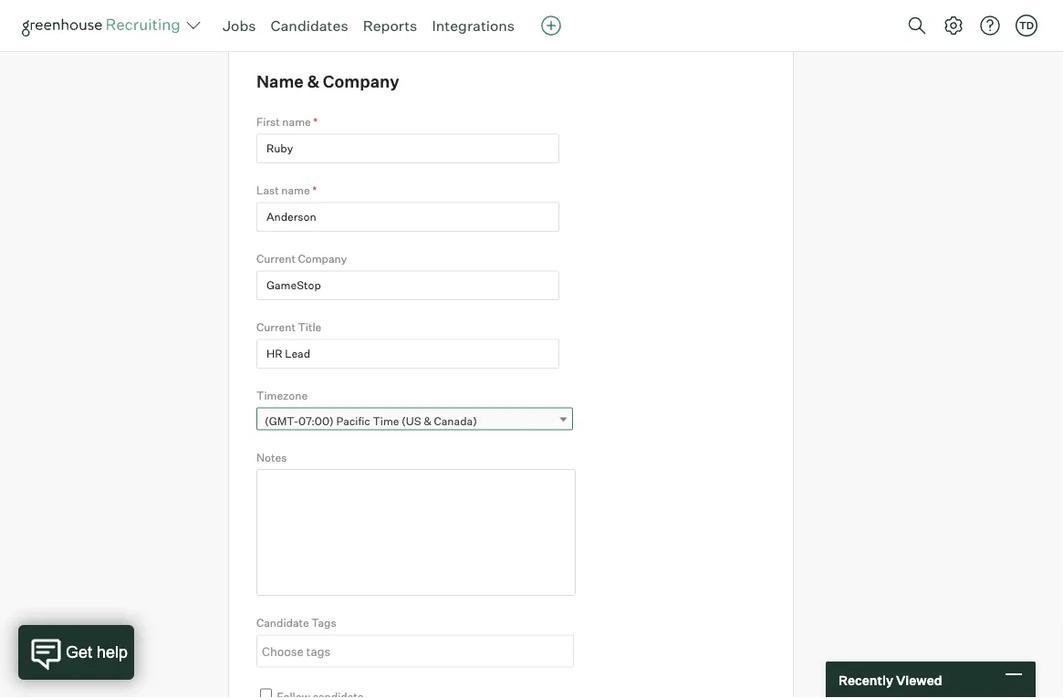 Task type: vqa. For each thing, say whether or not it's contained in the screenshot.
TD popup button
yes



Task type: locate. For each thing, give the bounding box(es) containing it.
name right the first
[[282, 115, 311, 129]]

candidate tags
[[257, 616, 337, 630]]

* for first name *
[[313, 115, 318, 129]]

& right the name
[[307, 71, 320, 92]]

integrations link
[[432, 16, 515, 35]]

company down reports
[[323, 71, 399, 92]]

1 vertical spatial &
[[424, 414, 432, 428]]

1 current from the top
[[257, 252, 296, 266]]

0 vertical spatial current
[[257, 252, 296, 266]]

None text field
[[257, 202, 560, 232], [257, 271, 560, 300], [257, 202, 560, 232], [257, 271, 560, 300]]

current down last
[[257, 252, 296, 266]]

name right last
[[281, 184, 310, 197]]

company
[[323, 71, 399, 92], [298, 252, 347, 266]]

2 current from the top
[[257, 320, 296, 334]]

Follow candidate checkbox
[[260, 689, 272, 698]]

name for first
[[282, 115, 311, 129]]

* down name & company
[[313, 115, 318, 129]]

*
[[313, 115, 318, 129], [312, 184, 317, 197]]

configure image
[[943, 15, 965, 37]]

0 vertical spatial name
[[282, 115, 311, 129]]

1 vertical spatial name
[[281, 184, 310, 197]]

jobs link
[[223, 16, 256, 35]]

(us
[[402, 414, 421, 428]]

reports link
[[363, 16, 418, 35]]

title
[[298, 320, 322, 334]]

timezone
[[257, 389, 308, 402]]

company up title
[[298, 252, 347, 266]]

recently
[[839, 672, 894, 688]]

* right last
[[312, 184, 317, 197]]

td
[[1020, 19, 1034, 31]]

current
[[257, 252, 296, 266], [257, 320, 296, 334]]

notes
[[257, 450, 287, 464]]

current left title
[[257, 320, 296, 334]]

(gmt-07:00) pacific time (us & canada)
[[265, 414, 477, 428]]

0 vertical spatial *
[[313, 115, 318, 129]]

1 vertical spatial company
[[298, 252, 347, 266]]

1 horizontal spatial &
[[424, 414, 432, 428]]

name
[[282, 115, 311, 129], [281, 184, 310, 197]]

&
[[307, 71, 320, 92], [424, 414, 432, 428]]

& right (us
[[424, 414, 432, 428]]

pacific
[[336, 414, 370, 428]]

07:00)
[[299, 414, 334, 428]]

last
[[257, 184, 279, 197]]

0 vertical spatial company
[[323, 71, 399, 92]]

current for current company
[[257, 252, 296, 266]]

0 horizontal spatial &
[[307, 71, 320, 92]]

1 vertical spatial *
[[312, 184, 317, 197]]

candidates
[[271, 16, 348, 35]]

None text field
[[257, 134, 560, 163], [257, 339, 560, 369], [257, 637, 569, 666], [257, 134, 560, 163], [257, 339, 560, 369], [257, 637, 569, 666]]

1 vertical spatial current
[[257, 320, 296, 334]]



Task type: describe. For each thing, give the bounding box(es) containing it.
last name *
[[257, 184, 317, 197]]

current for current title
[[257, 320, 296, 334]]

0 vertical spatial &
[[307, 71, 320, 92]]

candidates link
[[271, 16, 348, 35]]

search image
[[907, 15, 928, 37]]

time
[[373, 414, 399, 428]]

Notes text field
[[257, 469, 576, 596]]

first name *
[[257, 115, 318, 129]]

td button
[[1012, 11, 1042, 40]]

td button
[[1016, 15, 1038, 37]]

tags
[[312, 616, 337, 630]]

name for last
[[281, 184, 310, 197]]

jobs
[[223, 16, 256, 35]]

current title
[[257, 320, 322, 334]]

first
[[257, 115, 280, 129]]

name & company
[[257, 71, 399, 92]]

current company
[[257, 252, 347, 266]]

integrations
[[432, 16, 515, 35]]

(gmt-
[[265, 414, 299, 428]]

canada)
[[434, 414, 477, 428]]

recently viewed
[[839, 672, 943, 688]]

greenhouse recruiting image
[[22, 15, 186, 37]]

candidate
[[257, 616, 309, 630]]

name
[[257, 71, 304, 92]]

(gmt-07:00) pacific time (us & canada) link
[[257, 407, 573, 434]]

viewed
[[896, 672, 943, 688]]

reports
[[363, 16, 418, 35]]

* for last name *
[[312, 184, 317, 197]]



